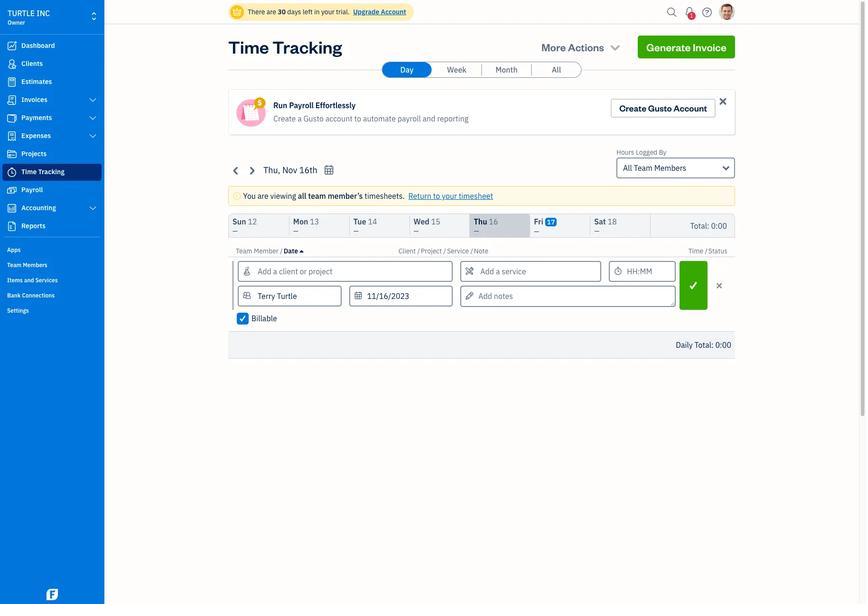 Task type: locate. For each thing, give the bounding box(es) containing it.
chevron large down image inside expenses link
[[89, 132, 97, 140]]

search image
[[664, 5, 680, 19]]

0 vertical spatial time tracking
[[228, 36, 342, 58]]

apps link
[[2, 243, 102, 257]]

15
[[431, 217, 440, 226]]

0 horizontal spatial :
[[707, 221, 709, 230]]

Add notes text field
[[461, 286, 676, 307]]

time right timer icon
[[21, 168, 37, 176]]

chevron large down image up expenses link
[[89, 114, 97, 122]]

1 horizontal spatial tracking
[[272, 36, 342, 58]]

timer image
[[6, 168, 18, 177]]

are right you
[[258, 191, 269, 201]]

team for team member /
[[236, 247, 252, 255]]

account right upgrade
[[381, 8, 406, 16]]

create gusto account button
[[611, 99, 716, 118]]

0 vertical spatial gusto
[[648, 103, 672, 113]]

5 / from the left
[[705, 247, 708, 255]]

tracking inside main element
[[38, 168, 65, 176]]

0:00 right daily
[[716, 340, 731, 350]]

week link
[[432, 62, 482, 77]]

0 vertical spatial account
[[381, 8, 406, 16]]

previous day image
[[231, 165, 242, 176]]

sat
[[594, 217, 606, 226]]

mon
[[293, 217, 308, 226]]

your right 'in'
[[321, 8, 335, 16]]

— for tue
[[353, 227, 359, 235]]

nov
[[282, 165, 297, 176]]

1 vertical spatial time
[[21, 168, 37, 176]]

0 vertical spatial are
[[267, 8, 276, 16]]

1 vertical spatial members
[[23, 262, 47, 269]]

create gusto account
[[619, 103, 707, 113]]

sun 12 —
[[233, 217, 257, 235]]

— inside tue 14 —
[[353, 227, 359, 235]]

0 horizontal spatial team
[[7, 262, 21, 269]]

/ left 'note' link at the top right of page
[[471, 247, 473, 255]]

Duration text field
[[609, 261, 676, 282]]

and inside run payroll effortlessly create a gusto account to automate payroll and reporting
[[423, 114, 435, 123]]

0 horizontal spatial time
[[21, 168, 37, 176]]

1 horizontal spatial all
[[623, 163, 632, 173]]

0 vertical spatial all
[[552, 65, 561, 75]]

1 horizontal spatial account
[[674, 103, 707, 113]]

1 horizontal spatial and
[[423, 114, 435, 123]]

0 vertical spatial members
[[654, 163, 686, 173]]

1 horizontal spatial gusto
[[648, 103, 672, 113]]

account left close image
[[674, 103, 707, 113]]

and inside main element
[[24, 277, 34, 284]]

0 horizontal spatial to
[[354, 114, 361, 123]]

0 vertical spatial total
[[690, 221, 707, 230]]

all inside dropdown button
[[623, 163, 632, 173]]

left
[[303, 8, 313, 16]]

1 vertical spatial tracking
[[38, 168, 65, 176]]

all team members
[[623, 163, 686, 173]]

gusto up the by
[[648, 103, 672, 113]]

create up hours
[[619, 103, 647, 113]]

to inside run payroll effortlessly create a gusto account to automate payroll and reporting
[[354, 114, 361, 123]]

day
[[400, 65, 414, 75]]

/ left date
[[280, 247, 283, 255]]

close image
[[718, 96, 729, 107]]

1 horizontal spatial members
[[654, 163, 686, 173]]

chevron large down image up payments link
[[89, 96, 97, 104]]

and right the payroll
[[423, 114, 435, 123]]

money image
[[6, 186, 18, 195]]

1 horizontal spatial :
[[712, 340, 714, 350]]

time tracking inside main element
[[21, 168, 65, 176]]

0 horizontal spatial payroll
[[21, 186, 43, 194]]

members down the by
[[654, 163, 686, 173]]

—
[[233, 227, 238, 235], [293, 227, 298, 235], [353, 227, 359, 235], [414, 227, 419, 235], [474, 227, 479, 235], [594, 227, 599, 235], [534, 227, 539, 236]]

and right items
[[24, 277, 34, 284]]

wed
[[414, 217, 430, 226]]

— inside sun 12 —
[[233, 227, 238, 235]]

0 horizontal spatial all
[[552, 65, 561, 75]]

chevron large down image
[[89, 114, 97, 122], [89, 132, 97, 140]]

1 vertical spatial chevron large down image
[[89, 205, 97, 212]]

to right 'return'
[[433, 191, 440, 201]]

chevrondown image
[[609, 40, 622, 54]]

return
[[408, 191, 431, 201]]

0 vertical spatial create
[[619, 103, 647, 113]]

1 vertical spatial gusto
[[304, 114, 324, 123]]

0 horizontal spatial gusto
[[304, 114, 324, 123]]

0 vertical spatial chevron large down image
[[89, 96, 97, 104]]

tracking down left at the left top of the page
[[272, 36, 342, 58]]

project image
[[6, 150, 18, 159]]

:
[[707, 221, 709, 230], [712, 340, 714, 350]]

to right the account
[[354, 114, 361, 123]]

billable
[[251, 314, 277, 323]]

next day image
[[246, 165, 257, 176]]

logged
[[636, 148, 657, 157]]

time inside main element
[[21, 168, 37, 176]]

— down wed
[[414, 227, 419, 235]]

1 horizontal spatial your
[[442, 191, 457, 201]]

chevron large down image inside invoices link
[[89, 96, 97, 104]]

actions
[[568, 40, 604, 54]]

/ left status "link"
[[705, 247, 708, 255]]

1 vertical spatial and
[[24, 277, 34, 284]]

1 vertical spatial :
[[712, 340, 714, 350]]

gusto
[[648, 103, 672, 113], [304, 114, 324, 123]]

thu
[[474, 217, 487, 226]]

estimate image
[[6, 77, 18, 87]]

18
[[608, 217, 617, 226]]

projects link
[[2, 146, 102, 163]]

— down sat
[[594, 227, 599, 235]]

effortlessly
[[316, 101, 356, 110]]

/ left service
[[444, 247, 446, 255]]

0 horizontal spatial tracking
[[38, 168, 65, 176]]

invoices
[[21, 95, 47, 104]]

settings link
[[2, 303, 102, 318]]

chevron large down image inside payments link
[[89, 114, 97, 122]]

accounting link
[[2, 200, 102, 217]]

members inside 'link'
[[23, 262, 47, 269]]

1 horizontal spatial payroll
[[289, 101, 314, 110]]

all down hours
[[623, 163, 632, 173]]

payroll up accounting
[[21, 186, 43, 194]]

in
[[314, 8, 320, 16]]

1 vertical spatial team
[[236, 247, 252, 255]]

0 horizontal spatial members
[[23, 262, 47, 269]]

project
[[421, 247, 442, 255]]

gusto right a
[[304, 114, 324, 123]]

service link
[[447, 247, 471, 255]]

team down apps
[[7, 262, 21, 269]]

— inside fri 17 —
[[534, 227, 539, 236]]

create down "run"
[[273, 114, 296, 123]]

time tracking down "30"
[[228, 36, 342, 58]]

1 vertical spatial account
[[674, 103, 707, 113]]

2 / from the left
[[417, 247, 420, 255]]

all down more
[[552, 65, 561, 75]]

total up time link
[[690, 221, 707, 230]]

payroll inside main element
[[21, 186, 43, 194]]

log time image
[[688, 281, 699, 290]]

1 horizontal spatial to
[[433, 191, 440, 201]]

1 horizontal spatial create
[[619, 103, 647, 113]]

2 horizontal spatial time
[[689, 247, 703, 255]]

payroll up a
[[289, 101, 314, 110]]

1 chevron large down image from the top
[[89, 114, 97, 122]]

time down there
[[228, 36, 269, 58]]

— down 'sun'
[[233, 227, 238, 235]]

week
[[447, 65, 467, 75]]

tracking
[[272, 36, 342, 58], [38, 168, 65, 176]]

turtle inc owner
[[8, 9, 50, 26]]

0 horizontal spatial and
[[24, 277, 34, 284]]

are for there
[[267, 8, 276, 16]]

— down fri
[[534, 227, 539, 236]]

— inside thu 16 —
[[474, 227, 479, 235]]

project link
[[421, 247, 444, 255]]

all
[[552, 65, 561, 75], [623, 163, 632, 173]]

Add a client or project text field
[[239, 262, 452, 281]]

team for team members
[[7, 262, 21, 269]]

2 vertical spatial time
[[689, 247, 703, 255]]

1 vertical spatial time tracking
[[21, 168, 65, 176]]

payroll inside run payroll effortlessly create a gusto account to automate payroll and reporting
[[289, 101, 314, 110]]

2 vertical spatial team
[[7, 262, 21, 269]]

— inside wed 15 —
[[414, 227, 419, 235]]

date
[[284, 247, 298, 255]]

— inside mon 13 —
[[293, 227, 298, 235]]

team members link
[[2, 258, 102, 272]]

total
[[690, 221, 707, 230], [695, 340, 712, 350]]

create
[[619, 103, 647, 113], [273, 114, 296, 123]]

1 vertical spatial all
[[623, 163, 632, 173]]

time tracking down projects link
[[21, 168, 65, 176]]

expense image
[[6, 131, 18, 141]]

upgrade account link
[[351, 8, 406, 16]]

chevron large down image down payments link
[[89, 132, 97, 140]]

— inside sat 18 —
[[594, 227, 599, 235]]

0:00
[[711, 221, 727, 230], [716, 340, 731, 350]]

viewing
[[270, 191, 296, 201]]

1 horizontal spatial time tracking
[[228, 36, 342, 58]]

estimates link
[[2, 74, 102, 91]]

to
[[354, 114, 361, 123], [433, 191, 440, 201]]

: up time / status
[[707, 221, 709, 230]]

timesheets.
[[365, 191, 405, 201]]

reports link
[[2, 218, 102, 235]]

0 vertical spatial time
[[228, 36, 269, 58]]

are left "30"
[[267, 8, 276, 16]]

time
[[228, 36, 269, 58], [21, 168, 37, 176], [689, 247, 703, 255]]

0 vertical spatial team
[[634, 163, 653, 173]]

— down thu
[[474, 227, 479, 235]]

you are viewing all team member's timesheets. return to your timesheet
[[243, 191, 493, 201]]

team down hours logged by
[[634, 163, 653, 173]]

— for thu
[[474, 227, 479, 235]]

are
[[267, 8, 276, 16], [258, 191, 269, 201]]

0 vertical spatial payroll
[[289, 101, 314, 110]]

— for sun
[[233, 227, 238, 235]]

reporting
[[437, 114, 469, 123]]

payments
[[21, 113, 52, 122]]

by
[[659, 148, 667, 157]]

0 horizontal spatial create
[[273, 114, 296, 123]]

upgrade
[[353, 8, 379, 16]]

tracking down projects link
[[38, 168, 65, 176]]

0:00 up status "link"
[[711, 221, 727, 230]]

team left member
[[236, 247, 252, 255]]

members
[[654, 163, 686, 173], [23, 262, 47, 269]]

1 horizontal spatial time
[[228, 36, 269, 58]]

1 / from the left
[[280, 247, 283, 255]]

freshbooks image
[[45, 589, 60, 600]]

4 / from the left
[[471, 247, 473, 255]]

total right daily
[[695, 340, 712, 350]]

chevron large down image down payroll link
[[89, 205, 97, 212]]

chevron large down image
[[89, 96, 97, 104], [89, 205, 97, 212]]

0 vertical spatial and
[[423, 114, 435, 123]]

2 chevron large down image from the top
[[89, 205, 97, 212]]

— for sat
[[594, 227, 599, 235]]

time left status "link"
[[689, 247, 703, 255]]

1 vertical spatial chevron large down image
[[89, 132, 97, 140]]

team
[[308, 191, 326, 201]]

team inside dropdown button
[[634, 163, 653, 173]]

1 chevron large down image from the top
[[89, 96, 97, 104]]

1 vertical spatial are
[[258, 191, 269, 201]]

1 vertical spatial payroll
[[21, 186, 43, 194]]

days
[[287, 8, 301, 16]]

time tracking
[[228, 36, 342, 58], [21, 168, 65, 176]]

payroll
[[289, 101, 314, 110], [21, 186, 43, 194]]

1 horizontal spatial team
[[236, 247, 252, 255]]

more
[[542, 40, 566, 54]]

chevron large down image inside accounting link
[[89, 205, 97, 212]]

— down mon at the top left of the page
[[293, 227, 298, 235]]

0 vertical spatial tracking
[[272, 36, 342, 58]]

your left timesheet
[[442, 191, 457, 201]]

members up items and services
[[23, 262, 47, 269]]

0 horizontal spatial account
[[381, 8, 406, 16]]

— down the tue at the left top of page
[[353, 227, 359, 235]]

bank connections
[[7, 292, 55, 299]]

are for you
[[258, 191, 269, 201]]

2 chevron large down image from the top
[[89, 132, 97, 140]]

0 vertical spatial to
[[354, 114, 361, 123]]

/ right client
[[417, 247, 420, 255]]

0 vertical spatial chevron large down image
[[89, 114, 97, 122]]

2 horizontal spatial team
[[634, 163, 653, 173]]

16
[[489, 217, 498, 226]]

: right daily
[[712, 340, 714, 350]]

0 horizontal spatial time tracking
[[21, 168, 65, 176]]

1 vertical spatial create
[[273, 114, 296, 123]]

thu,
[[263, 165, 280, 176]]

caretup image
[[300, 247, 303, 255]]

0 horizontal spatial your
[[321, 8, 335, 16]]

team inside 'link'
[[7, 262, 21, 269]]



Task type: vqa. For each thing, say whether or not it's contained in the screenshot.


Task type: describe. For each thing, give the bounding box(es) containing it.
status
[[709, 247, 728, 255]]

members inside dropdown button
[[654, 163, 686, 173]]

account
[[325, 114, 353, 123]]

there
[[248, 8, 265, 16]]

trial.
[[336, 8, 350, 16]]

fri 17 —
[[534, 217, 555, 236]]

client / project / service / note
[[399, 247, 488, 255]]

go to help image
[[700, 5, 715, 19]]

wed 15 —
[[414, 217, 440, 235]]

payment image
[[6, 113, 18, 123]]

payroll link
[[2, 182, 102, 199]]

accounting
[[21, 204, 56, 212]]

run
[[273, 101, 287, 110]]

run payroll effortlessly create a gusto account to automate payroll and reporting
[[273, 101, 469, 123]]

invoice
[[693, 40, 727, 54]]

— for fri
[[534, 227, 539, 236]]

all team members button
[[617, 158, 735, 178]]

total : 0:00
[[690, 221, 727, 230]]

return to your timesheet button
[[408, 190, 493, 202]]

estimates
[[21, 77, 52, 86]]

daily
[[676, 340, 693, 350]]

client image
[[6, 59, 18, 69]]

settings
[[7, 307, 29, 314]]

automate
[[363, 114, 396, 123]]

more actions button
[[533, 36, 630, 58]]

sun
[[233, 217, 246, 226]]

services
[[35, 277, 58, 284]]

expenses
[[21, 131, 51, 140]]

projects
[[21, 150, 47, 158]]

— for wed
[[414, 227, 419, 235]]

more actions
[[542, 40, 604, 54]]

fri
[[534, 217, 543, 226]]

account inside button
[[674, 103, 707, 113]]

you
[[243, 191, 256, 201]]

0 vertical spatial 0:00
[[711, 221, 727, 230]]

items
[[7, 277, 23, 284]]

13
[[310, 217, 319, 226]]

bank
[[7, 292, 21, 299]]

tue
[[353, 217, 366, 226]]

main element
[[0, 0, 128, 604]]

note
[[474, 247, 488, 255]]

chevron large down image for expenses
[[89, 132, 97, 140]]

timesheet
[[459, 191, 493, 201]]

sat 18 —
[[594, 217, 617, 235]]

Add a name text field
[[239, 287, 341, 306]]

gusto inside create gusto account button
[[648, 103, 672, 113]]

inc
[[37, 9, 50, 18]]

— for mon
[[293, 227, 298, 235]]

thu, nov 16th
[[263, 165, 317, 176]]

time link
[[689, 247, 705, 255]]

generate invoice
[[646, 40, 727, 54]]

payroll
[[398, 114, 421, 123]]

time tracking link
[[2, 164, 102, 181]]

team member /
[[236, 247, 283, 255]]

1 vertical spatial 0:00
[[716, 340, 731, 350]]

1 vertical spatial your
[[442, 191, 457, 201]]

owner
[[8, 19, 25, 26]]

dashboard link
[[2, 37, 102, 55]]

3 / from the left
[[444, 247, 446, 255]]

17
[[547, 218, 555, 226]]

member's
[[328, 191, 363, 201]]

payments link
[[2, 110, 102, 127]]

tue 14 —
[[353, 217, 377, 235]]

month
[[496, 65, 518, 75]]

invoices link
[[2, 92, 102, 109]]

check image
[[238, 314, 247, 323]]

14
[[368, 217, 377, 226]]

all for all team members
[[623, 163, 632, 173]]

hours logged by
[[617, 148, 667, 157]]

all
[[298, 191, 306, 201]]

0 vertical spatial :
[[707, 221, 709, 230]]

gusto inside run payroll effortlessly create a gusto account to automate payroll and reporting
[[304, 114, 324, 123]]

date link
[[284, 247, 303, 255]]

note link
[[474, 247, 488, 255]]

clients link
[[2, 56, 102, 73]]

1 vertical spatial total
[[695, 340, 712, 350]]

all for all
[[552, 65, 561, 75]]

team members
[[7, 262, 47, 269]]

create inside button
[[619, 103, 647, 113]]

member
[[254, 247, 279, 255]]

invoice image
[[6, 95, 18, 105]]

chart image
[[6, 204, 18, 213]]

choose a date image
[[324, 165, 335, 176]]

items and services link
[[2, 273, 102, 287]]

chevron large down image for payments
[[89, 114, 97, 122]]

info image
[[233, 190, 241, 202]]

thu 16 —
[[474, 217, 498, 235]]

items and services
[[7, 277, 58, 284]]

cancel image
[[715, 280, 724, 291]]

create inside run payroll effortlessly create a gusto account to automate payroll and reporting
[[273, 114, 296, 123]]

Date in MM/DD/YYYY format text field
[[349, 286, 453, 307]]

hours
[[617, 148, 634, 157]]

dashboard
[[21, 41, 55, 50]]

month link
[[482, 62, 531, 77]]

crown image
[[232, 7, 242, 17]]

chevron large down image for accounting
[[89, 205, 97, 212]]

generate invoice button
[[638, 36, 735, 58]]

dashboard image
[[6, 41, 18, 51]]

chevron large down image for invoices
[[89, 96, 97, 104]]

report image
[[6, 222, 18, 231]]

1 vertical spatial to
[[433, 191, 440, 201]]

mon 13 —
[[293, 217, 319, 235]]

time / status
[[689, 247, 728, 255]]

clients
[[21, 59, 43, 68]]

client
[[399, 247, 416, 255]]

expenses link
[[2, 128, 102, 145]]

daily total : 0:00
[[676, 340, 731, 350]]

Add a service text field
[[461, 262, 600, 281]]

0 vertical spatial your
[[321, 8, 335, 16]]

turtle
[[8, 9, 35, 18]]



